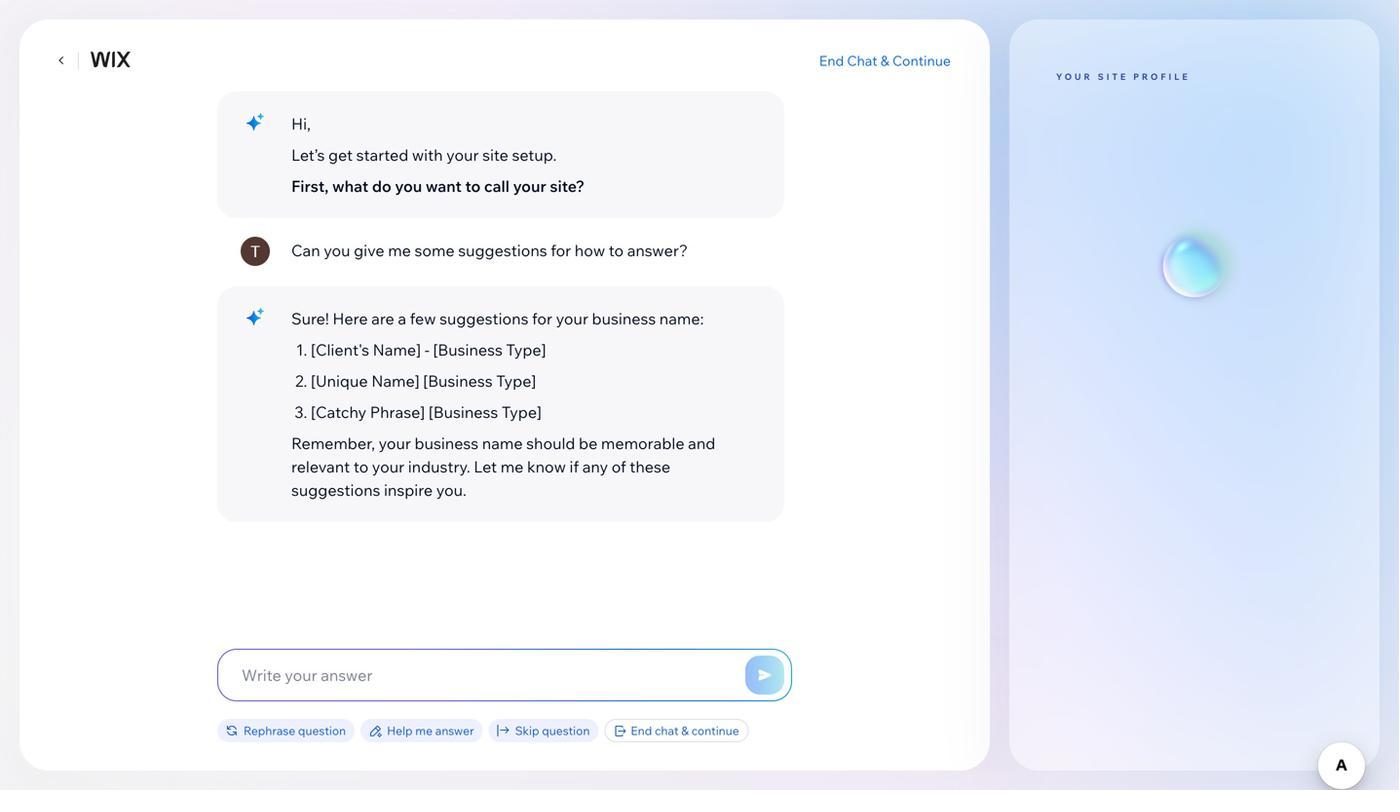 Task type: locate. For each thing, give the bounding box(es) containing it.
your down how
[[556, 309, 589, 329]]

to left call
[[465, 176, 481, 196]]

1 vertical spatial name]
[[372, 371, 420, 391]]

business left name:
[[592, 309, 656, 329]]

suggestions down relevant on the left
[[291, 481, 381, 500]]

0 horizontal spatial me
[[388, 241, 411, 260]]

1 vertical spatial me
[[501, 457, 524, 477]]

me down name
[[501, 457, 524, 477]]

2 vertical spatial type]
[[502, 403, 542, 422]]

2 vertical spatial [business
[[429, 403, 498, 422]]

question right rephrase
[[298, 724, 346, 738]]

suggestions
[[458, 241, 547, 260], [440, 309, 529, 329], [291, 481, 381, 500]]

[business down [client's name] - [business type]
[[423, 371, 493, 391]]

let
[[474, 457, 497, 477]]

2 question from the left
[[542, 724, 590, 738]]

1 vertical spatial type]
[[496, 371, 537, 391]]

0 horizontal spatial business
[[415, 434, 479, 453]]

[business up name
[[429, 403, 498, 422]]

be
[[579, 434, 598, 453]]

end inside button
[[820, 52, 844, 69]]

help me answer
[[387, 724, 474, 738]]

0 vertical spatial to
[[465, 176, 481, 196]]

name] left -
[[373, 340, 421, 360]]

name] up phrase]
[[372, 371, 420, 391]]

question
[[298, 724, 346, 738], [542, 724, 590, 738]]

you right can
[[324, 241, 350, 260]]

rephrase
[[244, 724, 296, 738]]

for for your
[[532, 309, 553, 329]]

setup.
[[512, 145, 557, 165]]

2 vertical spatial to
[[354, 457, 369, 477]]

0 vertical spatial end
[[820, 52, 844, 69]]

site?
[[550, 176, 585, 196]]

suggestions down call
[[458, 241, 547, 260]]

1 vertical spatial for
[[532, 309, 553, 329]]

for down can you give me some suggestions for how to answer?
[[532, 309, 553, 329]]

business inside remember, your business name should be memorable and relevant to your industry. let me know if any of these suggestions inspire you.
[[415, 434, 479, 453]]

name] for [client's
[[373, 340, 421, 360]]

[unique
[[311, 371, 368, 391]]

me
[[388, 241, 411, 260], [501, 457, 524, 477], [416, 724, 433, 738]]

you right do
[[395, 176, 422, 196]]

here
[[333, 309, 368, 329]]

0 vertical spatial type]
[[506, 340, 546, 360]]

[business
[[433, 340, 503, 360], [423, 371, 493, 391], [429, 403, 498, 422]]

you
[[395, 176, 422, 196], [324, 241, 350, 260]]

to down remember,
[[354, 457, 369, 477]]

0 vertical spatial you
[[395, 176, 422, 196]]

for
[[551, 241, 571, 260], [532, 309, 553, 329]]

0 horizontal spatial to
[[354, 457, 369, 477]]

suggestions for some
[[458, 241, 547, 260]]

chat
[[847, 52, 878, 69]]

end chat & continue
[[820, 52, 951, 69]]

0 vertical spatial me
[[388, 241, 411, 260]]

your
[[447, 145, 479, 165], [513, 176, 547, 196], [556, 309, 589, 329], [379, 434, 411, 453], [372, 457, 405, 477]]

name
[[482, 434, 523, 453]]

1 vertical spatial business
[[415, 434, 479, 453]]

business up industry. on the bottom
[[415, 434, 479, 453]]

remember,
[[291, 434, 375, 453]]

me right give
[[388, 241, 411, 260]]

2 vertical spatial me
[[416, 724, 433, 738]]

to right how
[[609, 241, 624, 260]]

suggestions inside remember, your business name should be memorable and relevant to your industry. let me know if any of these suggestions inspire you.
[[291, 481, 381, 500]]

1 vertical spatial to
[[609, 241, 624, 260]]

1 horizontal spatial question
[[542, 724, 590, 738]]

to inside remember, your business name should be memorable and relevant to your industry. let me know if any of these suggestions inspire you.
[[354, 457, 369, 477]]

0 vertical spatial suggestions
[[458, 241, 547, 260]]

inspire
[[384, 481, 433, 500]]

any
[[583, 457, 608, 477]]

relevant
[[291, 457, 350, 477]]

let's
[[291, 145, 325, 165]]

remember, your business name should be memorable and relevant to your industry. let me know if any of these suggestions inspire you.
[[291, 434, 716, 500]]

1 vertical spatial end
[[631, 724, 652, 738]]

1 horizontal spatial business
[[592, 309, 656, 329]]

your site profile
[[1057, 71, 1191, 82]]

your up inspire
[[372, 457, 405, 477]]

1 horizontal spatial end
[[820, 52, 844, 69]]

for left how
[[551, 241, 571, 260]]

[client's
[[311, 340, 369, 360]]

how
[[575, 241, 605, 260]]

end for end chat & continue
[[820, 52, 844, 69]]

1 vertical spatial [business
[[423, 371, 493, 391]]

[business right -
[[433, 340, 503, 360]]

2 vertical spatial suggestions
[[291, 481, 381, 500]]

and
[[688, 434, 716, 453]]

are
[[372, 309, 395, 329]]

1 vertical spatial you
[[324, 241, 350, 260]]

type] for [unique name] [business type]
[[496, 371, 537, 391]]

1 question from the left
[[298, 724, 346, 738]]

end chat & continue
[[631, 724, 740, 738]]

1 horizontal spatial you
[[395, 176, 422, 196]]

can
[[291, 241, 320, 260]]

terry image
[[241, 237, 270, 266]]

2 horizontal spatial to
[[609, 241, 624, 260]]

1 vertical spatial suggestions
[[440, 309, 529, 329]]

0 horizontal spatial question
[[298, 724, 346, 738]]

0 vertical spatial for
[[551, 241, 571, 260]]

your left site
[[447, 145, 479, 165]]

chat
[[655, 724, 679, 738]]

& inside button
[[881, 52, 890, 69]]

give
[[354, 241, 385, 260]]

continue
[[893, 52, 951, 69]]

2 horizontal spatial me
[[501, 457, 524, 477]]

1 vertical spatial &
[[682, 724, 689, 738]]

memorable
[[601, 434, 685, 453]]

&
[[881, 52, 890, 69], [682, 724, 689, 738]]

you.
[[436, 481, 467, 500]]

can you give me some suggestions for how to answer?
[[291, 241, 688, 260]]

0 horizontal spatial end
[[631, 724, 652, 738]]

your down phrase]
[[379, 434, 411, 453]]

question right skip
[[542, 724, 590, 738]]

suggestions right few
[[440, 309, 529, 329]]

to
[[465, 176, 481, 196], [609, 241, 624, 260], [354, 457, 369, 477]]

me right help at left bottom
[[416, 724, 433, 738]]

if
[[570, 457, 579, 477]]

some
[[415, 241, 455, 260]]

0 vertical spatial &
[[881, 52, 890, 69]]

type]
[[506, 340, 546, 360], [496, 371, 537, 391], [502, 403, 542, 422]]

0 vertical spatial name]
[[373, 340, 421, 360]]

1 horizontal spatial &
[[881, 52, 890, 69]]

name]
[[373, 340, 421, 360], [372, 371, 420, 391]]

0 horizontal spatial &
[[682, 724, 689, 738]]

business
[[592, 309, 656, 329], [415, 434, 479, 453]]

end
[[820, 52, 844, 69], [631, 724, 652, 738]]



Task type: vqa. For each thing, say whether or not it's contained in the screenshot.
End Chat & Continue
yes



Task type: describe. For each thing, give the bounding box(es) containing it.
site
[[483, 145, 509, 165]]

continue
[[692, 724, 740, 738]]

help
[[387, 724, 413, 738]]

question for rephrase question
[[298, 724, 346, 738]]

name:
[[660, 309, 704, 329]]

0 vertical spatial business
[[592, 309, 656, 329]]

phrase]
[[370, 403, 425, 422]]

sure!
[[291, 309, 329, 329]]

type] for [catchy phrase] [business type]
[[502, 403, 542, 422]]

call
[[484, 176, 510, 196]]

[business for phrase]
[[429, 403, 498, 422]]

sure! here are a few suggestions for your business name:
[[291, 309, 704, 329]]

-
[[425, 340, 430, 360]]

these
[[630, 457, 671, 477]]

Write your answer text field
[[218, 650, 792, 701]]

started
[[356, 145, 409, 165]]

a
[[398, 309, 407, 329]]

0 horizontal spatial you
[[324, 241, 350, 260]]

profile
[[1134, 71, 1191, 82]]

rephrase question
[[244, 724, 346, 738]]

1 horizontal spatial to
[[465, 176, 481, 196]]

1 horizontal spatial me
[[416, 724, 433, 738]]

with
[[412, 145, 443, 165]]

suggestions for few
[[440, 309, 529, 329]]

end chat & continue button
[[820, 52, 951, 69]]

let's get started with your site setup.
[[291, 145, 557, 165]]

[catchy
[[311, 403, 367, 422]]

question for skip question
[[542, 724, 590, 738]]

want
[[426, 176, 462, 196]]

industry.
[[408, 457, 471, 477]]

of
[[612, 457, 627, 477]]

0 vertical spatial [business
[[433, 340, 503, 360]]

answer?
[[627, 241, 688, 260]]

hi,
[[291, 114, 311, 134]]

should
[[527, 434, 576, 453]]

answer
[[435, 724, 474, 738]]

& for continue
[[881, 52, 890, 69]]

your
[[1057, 71, 1094, 82]]

get
[[329, 145, 353, 165]]

know
[[527, 457, 566, 477]]

few
[[410, 309, 436, 329]]

name] for [unique
[[372, 371, 420, 391]]

do
[[372, 176, 392, 196]]

me inside remember, your business name should be memorable and relevant to your industry. let me know if any of these suggestions inspire you.
[[501, 457, 524, 477]]

your down setup.
[[513, 176, 547, 196]]

what
[[332, 176, 369, 196]]

skip question
[[515, 724, 590, 738]]

site
[[1098, 71, 1129, 82]]

first,
[[291, 176, 329, 196]]

& for continue
[[682, 724, 689, 738]]

[business for name]
[[423, 371, 493, 391]]

end for end chat & continue
[[631, 724, 652, 738]]

first, what do you want to call your site?
[[291, 176, 585, 196]]

[client's name] - [business type]
[[311, 340, 546, 360]]

skip
[[515, 724, 540, 738]]

for for how
[[551, 241, 571, 260]]

[unique name] [business type]
[[311, 371, 537, 391]]

[catchy phrase] [business type]
[[311, 403, 542, 422]]



